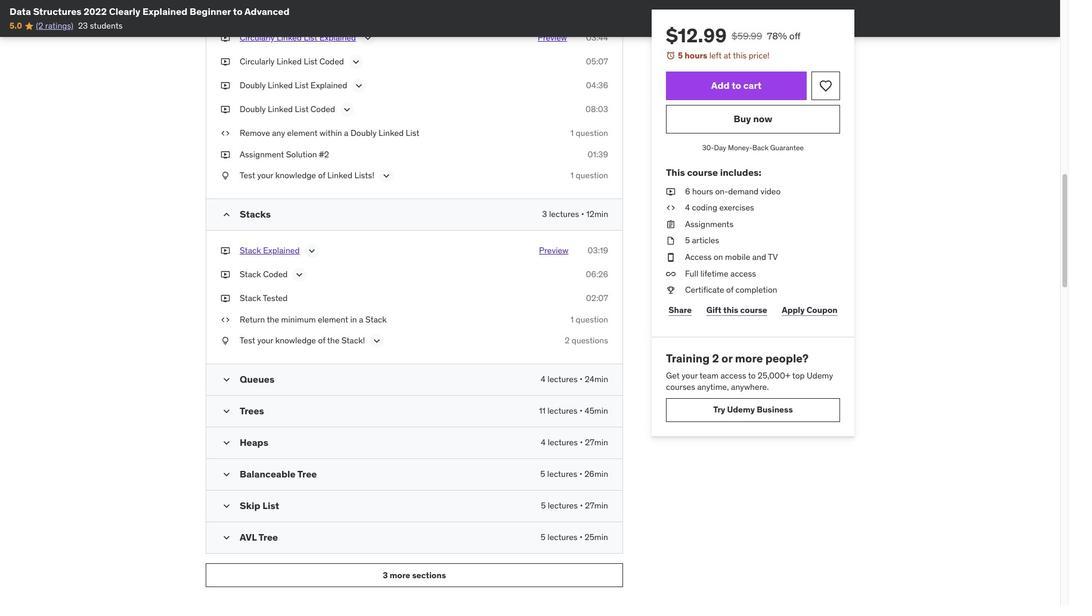 Task type: vqa. For each thing, say whether or not it's contained in the screenshot.
"LEVEL"
no



Task type: locate. For each thing, give the bounding box(es) containing it.
course
[[688, 167, 718, 179], [741, 305, 768, 316]]

2 vertical spatial 1 question
[[571, 314, 609, 325]]

06:26
[[586, 269, 609, 280]]

element up solution
[[287, 128, 318, 138]]

2 question from the top
[[576, 170, 609, 181]]

1 question
[[571, 128, 609, 138], [571, 170, 609, 181], [571, 314, 609, 325]]

the right return
[[267, 314, 279, 325]]

1 horizontal spatial 2
[[713, 351, 719, 366]]

1 vertical spatial show lecture description image
[[350, 56, 362, 68]]

tree right avl
[[259, 532, 278, 544]]

0 vertical spatial hours
[[685, 50, 708, 61]]

1 vertical spatial this
[[724, 305, 739, 316]]

stack up stack coded
[[240, 245, 261, 256]]

small image for stacks
[[221, 209, 233, 221]]

2 vertical spatial doubly
[[351, 128, 377, 138]]

2 vertical spatial your
[[682, 370, 698, 381]]

element
[[287, 128, 318, 138], [318, 314, 348, 325]]

5 down 5 lectures • 26min
[[541, 501, 546, 512]]

0 vertical spatial 4
[[686, 202, 690, 213]]

• left 25min
[[580, 532, 583, 543]]

4 down 6 at right
[[686, 202, 690, 213]]

78%
[[768, 30, 788, 42]]

2 vertical spatial small image
[[221, 438, 233, 450]]

explained down circularly linked list coded
[[311, 80, 347, 91]]

this right at
[[733, 50, 747, 61]]

stack for stack explained
[[240, 245, 261, 256]]

avl tree
[[240, 532, 278, 544]]

1 vertical spatial the
[[327, 336, 340, 346]]

to left cart
[[732, 79, 742, 91]]

lectures down 4 lectures • 27min
[[548, 469, 578, 480]]

27min for skip list
[[585, 501, 609, 512]]

heaps
[[240, 437, 269, 449]]

small image
[[221, 209, 233, 221], [221, 406, 233, 418], [221, 438, 233, 450]]

1 horizontal spatial course
[[741, 305, 768, 316]]

doubly up the doubly linked list coded
[[240, 80, 266, 91]]

0 horizontal spatial tree
[[259, 532, 278, 544]]

show lecture description image for explained
[[353, 80, 365, 92]]

1 vertical spatial to
[[732, 79, 742, 91]]

coded
[[298, 8, 323, 19], [320, 56, 344, 67], [311, 104, 335, 115], [263, 269, 288, 280]]

2 vertical spatial 1
[[571, 314, 574, 325]]

(2
[[36, 21, 43, 31]]

1 question down "01:39"
[[571, 170, 609, 181]]

circularly for circularly linked list coded
[[240, 56, 275, 67]]

lectures for trees
[[548, 406, 578, 417]]

0 horizontal spatial more
[[390, 570, 411, 581]]

0 vertical spatial doubly
[[240, 80, 266, 91]]

show lecture description image right lists!
[[381, 170, 393, 182]]

hours left 'left'
[[685, 50, 708, 61]]

1 question up "01:39"
[[571, 128, 609, 138]]

back
[[753, 143, 769, 152]]

linked inside button
[[277, 32, 302, 43]]

lectures down 5 lectures • 26min
[[548, 501, 578, 512]]

more right or
[[735, 351, 763, 366]]

0 vertical spatial tree
[[298, 469, 317, 481]]

1
[[571, 128, 574, 138], [571, 170, 574, 181], [571, 314, 574, 325]]

1 test from the top
[[240, 170, 255, 181]]

more left sections
[[390, 570, 411, 581]]

0 vertical spatial of
[[318, 170, 326, 181]]

skip
[[240, 500, 261, 512]]

27min for heaps
[[585, 438, 609, 448]]

lectures down 11 lectures • 45min on the right of the page
[[548, 438, 578, 448]]

1 vertical spatial your
[[257, 336, 273, 346]]

1 question up questions
[[571, 314, 609, 325]]

apply coupon button
[[780, 299, 841, 323]]

0 vertical spatial show lecture description image
[[362, 32, 374, 44]]

explained up stack coded
[[263, 245, 300, 256]]

doubly for doubly linked list explained
[[240, 80, 266, 91]]

0 vertical spatial 1 question
[[571, 128, 609, 138]]

5 down "5 lectures • 27min"
[[541, 532, 546, 543]]

show lecture description image right stack coded
[[294, 269, 306, 281]]

stack
[[240, 245, 261, 256], [240, 269, 261, 280], [240, 293, 261, 304], [366, 314, 387, 325]]

2 left or
[[713, 351, 719, 366]]

0 horizontal spatial 3
[[383, 570, 388, 581]]

access
[[731, 268, 757, 279], [721, 370, 747, 381]]

element left in
[[318, 314, 348, 325]]

2 left questions
[[565, 336, 570, 346]]

2 vertical spatial question
[[576, 314, 609, 325]]

2 knowledge from the top
[[275, 336, 316, 346]]

0 vertical spatial your
[[257, 170, 273, 181]]

to up anywhere.
[[749, 370, 756, 381]]

more
[[735, 351, 763, 366], [390, 570, 411, 581]]

try udemy business
[[714, 405, 793, 415]]

3 inside 3 more sections button
[[383, 570, 388, 581]]

test
[[240, 170, 255, 181], [240, 336, 255, 346]]

of down full lifetime access
[[727, 285, 734, 295]]

3
[[543, 209, 547, 220], [383, 570, 388, 581]]

5 down 4 lectures • 27min
[[541, 469, 546, 480]]

training 2 or more people? get your team access to 25,000+ top udemy courses anytime, anywhere.
[[666, 351, 834, 393]]

your down assignment
[[257, 170, 273, 181]]

lectures for skip list
[[548, 501, 578, 512]]

demand
[[729, 186, 759, 197]]

full lifetime access
[[686, 268, 757, 279]]

0 vertical spatial 1
[[571, 128, 574, 138]]

top
[[793, 370, 805, 381]]

4 down 11
[[541, 438, 546, 448]]

small image for queues
[[221, 374, 233, 386]]

1 vertical spatial access
[[721, 370, 747, 381]]

02:07
[[586, 293, 609, 304]]

question up questions
[[576, 314, 609, 325]]

trees
[[240, 405, 264, 417]]

linked for circularly linked list explained
[[277, 32, 302, 43]]

2 vertical spatial show lecture description image
[[353, 80, 365, 92]]

coded for circularly linked list coded
[[320, 56, 344, 67]]

knowledge
[[275, 170, 316, 181], [275, 336, 316, 346]]

stack right in
[[366, 314, 387, 325]]

0 vertical spatial 3
[[543, 209, 547, 220]]

• left 12min
[[582, 209, 585, 220]]

4 small image from the top
[[221, 532, 233, 544]]

your up courses at the right of the page
[[682, 370, 698, 381]]

small image left avl
[[221, 532, 233, 544]]

0 vertical spatial question
[[576, 128, 609, 138]]

show lecture description image up within
[[341, 104, 353, 116]]

• left 45min
[[580, 406, 583, 417]]

avl
[[240, 532, 257, 544]]

30-
[[703, 143, 715, 152]]

1 vertical spatial question
[[576, 170, 609, 181]]

knowledge for linked
[[275, 170, 316, 181]]

2 vertical spatial 4
[[541, 438, 546, 448]]

small image left the "skip"
[[221, 501, 233, 513]]

course down completion
[[741, 305, 768, 316]]

1 vertical spatial 1
[[571, 170, 574, 181]]

1 vertical spatial tree
[[259, 532, 278, 544]]

1 vertical spatial circularly
[[240, 56, 275, 67]]

list inside button
[[304, 32, 318, 43]]

small image left trees
[[221, 406, 233, 418]]

0 vertical spatial preview
[[538, 32, 567, 43]]

day
[[715, 143, 727, 152]]

1 small image from the top
[[221, 209, 233, 221]]

(2 ratings)
[[36, 21, 73, 31]]

gift
[[707, 305, 722, 316]]

3 for 3 lectures • 12min
[[543, 209, 547, 220]]

test your knowledge of the stack!
[[240, 336, 365, 346]]

3 small image from the top
[[221, 501, 233, 513]]

test down assignment
[[240, 170, 255, 181]]

circularly down singly
[[240, 32, 275, 43]]

1 horizontal spatial to
[[732, 79, 742, 91]]

coding
[[692, 202, 718, 213]]

list for doubly linked list explained
[[295, 80, 309, 91]]

2 test from the top
[[240, 336, 255, 346]]

tested
[[263, 293, 288, 304]]

a right within
[[344, 128, 349, 138]]

lectures for balanceable tree
[[548, 469, 578, 480]]

linked for circularly linked list coded
[[277, 56, 302, 67]]

1 1 question from the top
[[571, 128, 609, 138]]

stack up return
[[240, 293, 261, 304]]

coded down circularly linked list explained button at the left top of the page
[[320, 56, 344, 67]]

coded for doubly linked list coded
[[311, 104, 335, 115]]

1 vertical spatial udemy
[[728, 405, 755, 415]]

this right gift
[[724, 305, 739, 316]]

money-
[[728, 143, 753, 152]]

0 vertical spatial element
[[287, 128, 318, 138]]

try
[[714, 405, 726, 415]]

0 vertical spatial circularly
[[240, 32, 275, 43]]

1 vertical spatial element
[[318, 314, 348, 325]]

1 circularly from the top
[[240, 32, 275, 43]]

tree right balanceable
[[298, 469, 317, 481]]

2 circularly from the top
[[240, 56, 275, 67]]

1 horizontal spatial more
[[735, 351, 763, 366]]

ratings)
[[45, 21, 73, 31]]

of down return the minimum element in a stack
[[318, 336, 326, 346]]

more inside button
[[390, 570, 411, 581]]

udemy right try
[[728, 405, 755, 415]]

preview down the "3 lectures • 12min"
[[539, 245, 569, 256]]

show lecture description image
[[362, 32, 374, 44], [350, 56, 362, 68], [353, 80, 365, 92]]

1 vertical spatial 27min
[[585, 501, 609, 512]]

of down the #2 at the left top
[[318, 170, 326, 181]]

0 horizontal spatial to
[[233, 5, 243, 17]]

1 vertical spatial doubly
[[240, 104, 266, 115]]

1 knowledge from the top
[[275, 170, 316, 181]]

• for stacks
[[582, 209, 585, 220]]

guarantee
[[771, 143, 804, 152]]

1 vertical spatial 2
[[713, 351, 719, 366]]

test down return
[[240, 336, 255, 346]]

of for 2 questions
[[318, 336, 326, 346]]

small image
[[221, 374, 233, 386], [221, 469, 233, 481], [221, 501, 233, 513], [221, 532, 233, 544]]

the left stack!
[[327, 336, 340, 346]]

or
[[722, 351, 733, 366]]

question up "01:39"
[[576, 128, 609, 138]]

circularly
[[240, 32, 275, 43], [240, 56, 275, 67]]

4 up 11
[[541, 374, 546, 385]]

get
[[666, 370, 680, 381]]

stack inside button
[[240, 245, 261, 256]]

0 vertical spatial more
[[735, 351, 763, 366]]

3 left sections
[[383, 570, 388, 581]]

list for singly link list coded
[[283, 8, 296, 19]]

doubly for doubly linked list coded
[[240, 104, 266, 115]]

data structures 2022 clearly explained beginner to advanced
[[10, 5, 290, 17]]

1 vertical spatial small image
[[221, 406, 233, 418]]

3 small image from the top
[[221, 438, 233, 450]]

the
[[267, 314, 279, 325], [327, 336, 340, 346]]

add
[[712, 79, 730, 91]]

queues
[[240, 374, 275, 386]]

circularly linked list explained button
[[240, 32, 356, 47]]

3 left 12min
[[543, 209, 547, 220]]

27min down 45min
[[585, 438, 609, 448]]

coded up circularly linked list explained
[[298, 8, 323, 19]]

• left the 24min
[[580, 374, 583, 385]]

return the minimum element in a stack
[[240, 314, 387, 325]]

1 horizontal spatial udemy
[[807, 370, 834, 381]]

27min
[[585, 438, 609, 448], [585, 501, 609, 512]]

2 vertical spatial to
[[749, 370, 756, 381]]

knowledge down solution
[[275, 170, 316, 181]]

1 horizontal spatial 3
[[543, 209, 547, 220]]

test your knowledge of linked lists!
[[240, 170, 375, 181]]

xsmall image
[[221, 8, 230, 20], [221, 104, 230, 116], [221, 128, 230, 139], [221, 245, 230, 257], [666, 252, 676, 263], [221, 269, 230, 281]]

knowledge down minimum
[[275, 336, 316, 346]]

small image left balanceable
[[221, 469, 233, 481]]

5
[[678, 50, 683, 61], [686, 235, 690, 246], [541, 469, 546, 480], [541, 501, 546, 512], [541, 532, 546, 543]]

solution
[[286, 149, 317, 160]]

apply
[[782, 305, 805, 316]]

0 horizontal spatial the
[[267, 314, 279, 325]]

lectures right 11
[[548, 406, 578, 417]]

0 vertical spatial test
[[240, 170, 255, 181]]

question down "01:39"
[[576, 170, 609, 181]]

data
[[10, 5, 31, 17]]

small image left queues
[[221, 374, 233, 386]]

1 small image from the top
[[221, 374, 233, 386]]

preview left 03:44
[[538, 32, 567, 43]]

0 vertical spatial 27min
[[585, 438, 609, 448]]

2 27min from the top
[[585, 501, 609, 512]]

lectures for heaps
[[548, 438, 578, 448]]

5 for balanceable tree
[[541, 469, 546, 480]]

lectures left 12min
[[549, 209, 580, 220]]

list for circularly linked list coded
[[304, 56, 318, 67]]

lectures up 11 lectures • 45min on the right of the page
[[548, 374, 578, 385]]

circularly inside circularly linked list explained button
[[240, 32, 275, 43]]

0 horizontal spatial 2
[[565, 336, 570, 346]]

lectures down "5 lectures • 27min"
[[548, 532, 578, 543]]

6
[[686, 186, 691, 197]]

• up 5 lectures • 25min
[[580, 501, 583, 512]]

now
[[754, 113, 773, 125]]

2 small image from the top
[[221, 469, 233, 481]]

2 horizontal spatial to
[[749, 370, 756, 381]]

your down return
[[257, 336, 273, 346]]

5 articles
[[686, 235, 720, 246]]

2022
[[84, 5, 107, 17]]

03:19
[[588, 245, 609, 256]]

stack coded
[[240, 269, 288, 280]]

1 horizontal spatial a
[[359, 314, 364, 325]]

1 vertical spatial course
[[741, 305, 768, 316]]

1 vertical spatial 4
[[541, 374, 546, 385]]

• for avl tree
[[580, 532, 583, 543]]

show lecture description image for test your knowledge of linked lists!
[[381, 170, 393, 182]]

1 vertical spatial test
[[240, 336, 255, 346]]

your
[[257, 170, 273, 181], [257, 336, 273, 346], [682, 370, 698, 381]]

within
[[320, 128, 342, 138]]

access down or
[[721, 370, 747, 381]]

5 lectures • 25min
[[541, 532, 609, 543]]

stack up stack tested
[[240, 269, 261, 280]]

access inside the training 2 or more people? get your team access to 25,000+ top udemy courses anytime, anywhere.
[[721, 370, 747, 381]]

lectures for queues
[[548, 374, 578, 385]]

3 question from the top
[[576, 314, 609, 325]]

1 vertical spatial 3
[[383, 570, 388, 581]]

2 inside the training 2 or more people? get your team access to 25,000+ top udemy courses anytime, anywhere.
[[713, 351, 719, 366]]

0 vertical spatial knowledge
[[275, 170, 316, 181]]

0 vertical spatial 2
[[565, 336, 570, 346]]

course up 6 at right
[[688, 167, 718, 179]]

0 vertical spatial small image
[[221, 209, 233, 221]]

add to cart button
[[666, 71, 807, 100]]

show lecture description image right stack!
[[371, 336, 383, 348]]

to
[[233, 5, 243, 17], [732, 79, 742, 91], [749, 370, 756, 381]]

1 horizontal spatial tree
[[298, 469, 317, 481]]

5.0
[[10, 21, 22, 31]]

08:03
[[586, 104, 609, 115]]

1 horizontal spatial the
[[327, 336, 340, 346]]

circularly up the doubly linked list explained
[[240, 56, 275, 67]]

0 horizontal spatial a
[[344, 128, 349, 138]]

show lecture description image
[[341, 104, 353, 116], [381, 170, 393, 182], [306, 245, 318, 257], [294, 269, 306, 281], [371, 336, 383, 348]]

coded for singly link list coded
[[298, 8, 323, 19]]

2 vertical spatial of
[[318, 336, 326, 346]]

4
[[686, 202, 690, 213], [541, 374, 546, 385], [541, 438, 546, 448]]

1 vertical spatial knowledge
[[275, 336, 316, 346]]

hours for 5
[[685, 50, 708, 61]]

to inside button
[[732, 79, 742, 91]]

show lecture description image for test your knowledge of the stack!
[[371, 336, 383, 348]]

0 horizontal spatial udemy
[[728, 405, 755, 415]]

xsmall image
[[221, 32, 230, 44], [221, 56, 230, 68], [221, 80, 230, 92], [221, 149, 230, 161], [221, 170, 230, 182], [666, 186, 676, 198], [666, 202, 676, 214], [666, 219, 676, 231], [666, 235, 676, 247], [666, 268, 676, 280], [666, 285, 676, 296], [221, 293, 230, 305], [221, 314, 230, 326], [221, 336, 230, 347]]

0 horizontal spatial course
[[688, 167, 718, 179]]

of
[[318, 170, 326, 181], [727, 285, 734, 295], [318, 336, 326, 346]]

0 vertical spatial to
[[233, 5, 243, 17]]

a right in
[[359, 314, 364, 325]]

udemy right top at the bottom right
[[807, 370, 834, 381]]

0 vertical spatial course
[[688, 167, 718, 179]]

access down mobile
[[731, 268, 757, 279]]

small image left heaps
[[221, 438, 233, 450]]

1 vertical spatial hours
[[693, 186, 714, 197]]

2 small image from the top
[[221, 406, 233, 418]]

27min up 25min
[[585, 501, 609, 512]]

doubly up remove
[[240, 104, 266, 115]]

1 question from the top
[[576, 128, 609, 138]]

1 vertical spatial more
[[390, 570, 411, 581]]

coded up remove any element within a doubly linked list
[[311, 104, 335, 115]]

• left 26min
[[580, 469, 583, 480]]

questions
[[572, 336, 609, 346]]

doubly right within
[[351, 128, 377, 138]]

assignment
[[240, 149, 284, 160]]

3 1 question from the top
[[571, 314, 609, 325]]

• up 5 lectures • 26min
[[580, 438, 583, 448]]

to right beginner on the top of the page
[[233, 5, 243, 17]]

0 vertical spatial udemy
[[807, 370, 834, 381]]

1 vertical spatial 1 question
[[571, 170, 609, 181]]

1 27min from the top
[[585, 438, 609, 448]]

hours right 6 at right
[[693, 186, 714, 197]]

doubly
[[240, 80, 266, 91], [240, 104, 266, 115], [351, 128, 377, 138]]

small image left "stacks"
[[221, 209, 233, 221]]

list for doubly linked list coded
[[295, 104, 309, 115]]



Task type: describe. For each thing, give the bounding box(es) containing it.
5 for avl tree
[[541, 532, 546, 543]]

• for heaps
[[580, 438, 583, 448]]

on-
[[716, 186, 729, 197]]

lifetime
[[701, 268, 729, 279]]

coded down stack explained button
[[263, 269, 288, 280]]

03:44
[[587, 32, 609, 43]]

23 students
[[78, 21, 123, 31]]

4 for heaps
[[541, 438, 546, 448]]

minimum
[[281, 314, 316, 325]]

12min
[[587, 209, 609, 220]]

show lecture description image for doubly linked list coded
[[341, 104, 353, 116]]

11
[[539, 406, 546, 417]]

1 vertical spatial of
[[727, 285, 734, 295]]

3 more sections
[[383, 570, 446, 581]]

$12.99
[[666, 23, 727, 48]]

4 for queues
[[541, 374, 546, 385]]

buy
[[734, 113, 752, 125]]

1 vertical spatial a
[[359, 314, 364, 325]]

to inside the training 2 or more people? get your team access to 25,000+ top udemy courses anytime, anywhere.
[[749, 370, 756, 381]]

stack tested
[[240, 293, 288, 304]]

4 lectures • 24min
[[541, 374, 609, 385]]

2 1 from the top
[[571, 170, 574, 181]]

try udemy business link
[[666, 398, 841, 422]]

anytime,
[[698, 382, 729, 393]]

balanceable
[[240, 469, 296, 481]]

• for trees
[[580, 406, 583, 417]]

circularly for circularly linked list explained
[[240, 32, 275, 43]]

udemy inside the training 2 or more people? get your team access to 25,000+ top udemy courses anytime, anywhere.
[[807, 370, 834, 381]]

return
[[240, 314, 265, 325]]

full
[[686, 268, 699, 279]]

clearly
[[109, 5, 141, 17]]

skip list
[[240, 500, 279, 512]]

singly link list coded
[[240, 8, 323, 19]]

0 vertical spatial access
[[731, 268, 757, 279]]

articles
[[692, 235, 720, 246]]

tree for avl tree
[[259, 532, 278, 544]]

remove any element within a doubly linked list
[[240, 128, 420, 138]]

3 1 from the top
[[571, 314, 574, 325]]

linked for doubly linked list explained
[[268, 80, 293, 91]]

explained right clearly
[[143, 5, 188, 17]]

this course includes:
[[666, 167, 762, 179]]

more inside the training 2 or more people? get your team access to 25,000+ top udemy courses anytime, anywhere.
[[735, 351, 763, 366]]

• for skip list
[[580, 501, 583, 512]]

stack for stack tested
[[240, 293, 261, 304]]

doubly linked list explained
[[240, 80, 347, 91]]

knowledge for the
[[275, 336, 316, 346]]

team
[[700, 370, 719, 381]]

1 vertical spatial preview
[[539, 245, 569, 256]]

• for queues
[[580, 374, 583, 385]]

05:07
[[586, 56, 609, 67]]

udemy inside "link"
[[728, 405, 755, 415]]

show lecture description image for coded
[[350, 56, 362, 68]]

$59.99
[[732, 30, 763, 42]]

your inside the training 2 or more people? get your team access to 25,000+ top udemy courses anytime, anywhere.
[[682, 370, 698, 381]]

access on mobile and tv
[[686, 252, 778, 262]]

your for test your knowledge of the stack!
[[257, 336, 273, 346]]

of for 1 question
[[318, 170, 326, 181]]

stacks
[[240, 208, 271, 220]]

structures
[[33, 5, 82, 17]]

small image for skip list
[[221, 501, 233, 513]]

2 1 question from the top
[[571, 170, 609, 181]]

test for test your knowledge of linked lists!
[[240, 170, 255, 181]]

small image for heaps
[[221, 438, 233, 450]]

explained up circularly linked list coded
[[320, 32, 356, 43]]

0 vertical spatial the
[[267, 314, 279, 325]]

stack explained
[[240, 245, 300, 256]]

circularly linked list coded
[[240, 56, 344, 67]]

show lecture description image for stack coded
[[294, 269, 306, 281]]

0 vertical spatial this
[[733, 50, 747, 61]]

and
[[753, 252, 767, 262]]

mobile
[[726, 252, 751, 262]]

test for test your knowledge of the stack!
[[240, 336, 255, 346]]

hours for 6
[[693, 186, 714, 197]]

show lecture description image right the stack explained
[[306, 245, 318, 257]]

on
[[714, 252, 724, 262]]

coupon
[[807, 305, 838, 316]]

5 left articles
[[686, 235, 690, 246]]

list for circularly linked list explained
[[304, 32, 318, 43]]

4 lectures • 27min
[[541, 438, 609, 448]]

this
[[666, 167, 685, 179]]

$12.99 $59.99 78% off
[[666, 23, 801, 48]]

5 right alarm icon
[[678, 50, 683, 61]]

singly
[[240, 8, 263, 19]]

5 lectures • 26min
[[541, 469, 609, 480]]

• for balanceable tree
[[580, 469, 583, 480]]

in
[[351, 314, 357, 325]]

0 vertical spatial a
[[344, 128, 349, 138]]

04:36
[[586, 80, 609, 91]]

lectures for stacks
[[549, 209, 580, 220]]

2 questions
[[565, 336, 609, 346]]

3 for 3 more sections
[[383, 570, 388, 581]]

24min
[[585, 374, 609, 385]]

stack for stack coded
[[240, 269, 261, 280]]

small image for trees
[[221, 406, 233, 418]]

stack!
[[342, 336, 365, 346]]

linked for doubly linked list coded
[[268, 104, 293, 115]]

balanceable tree
[[240, 469, 317, 481]]

wishlist image
[[819, 79, 834, 93]]

#2
[[319, 149, 329, 160]]

assignments
[[686, 219, 734, 230]]

6 hours on-demand video
[[686, 186, 781, 197]]

your for test your knowledge of linked lists!
[[257, 170, 273, 181]]

small image for avl tree
[[221, 532, 233, 544]]

doubly linked list coded
[[240, 104, 335, 115]]

3 lectures • 12min
[[543, 209, 609, 220]]

1 1 from the top
[[571, 128, 574, 138]]

buy now button
[[666, 105, 841, 133]]

certificate
[[686, 285, 725, 295]]

lectures for avl tree
[[548, 532, 578, 543]]

alarm image
[[666, 51, 676, 60]]

left
[[710, 50, 722, 61]]

assignment solution #2
[[240, 149, 329, 160]]

certificate of completion
[[686, 285, 778, 295]]

completion
[[736, 285, 778, 295]]

small image for balanceable tree
[[221, 469, 233, 481]]

sections
[[412, 570, 446, 581]]

5 lectures • 27min
[[541, 501, 609, 512]]

share
[[669, 305, 692, 316]]

3 more sections button
[[206, 564, 623, 588]]

exercises
[[720, 202, 755, 213]]

25min
[[585, 532, 609, 543]]

23
[[78, 21, 88, 31]]

link
[[265, 8, 281, 19]]

buy now
[[734, 113, 773, 125]]

advanced
[[245, 5, 290, 17]]

access
[[686, 252, 712, 262]]

anywhere.
[[731, 382, 769, 393]]

11 lectures • 45min
[[539, 406, 609, 417]]

4 coding exercises
[[686, 202, 755, 213]]

circularly linked list explained
[[240, 32, 356, 43]]

5 for skip list
[[541, 501, 546, 512]]

at
[[724, 50, 732, 61]]

tree for balanceable tree
[[298, 469, 317, 481]]

apply coupon
[[782, 305, 838, 316]]

off
[[790, 30, 801, 42]]



